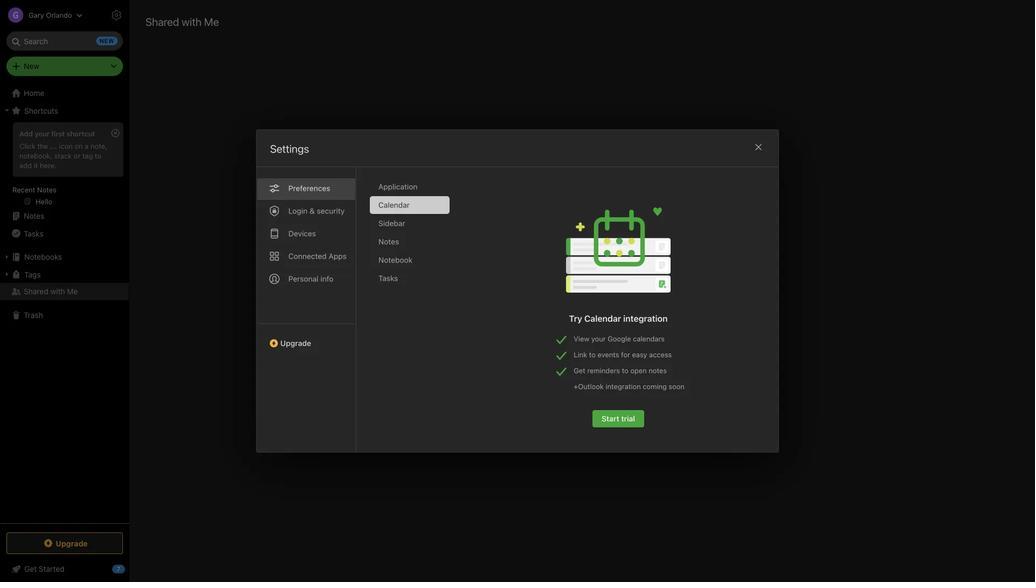 Task type: describe. For each thing, give the bounding box(es) containing it.
shortcuts button
[[0, 102, 129, 119]]

shared with me inside shared with me element
[[146, 15, 219, 28]]

calendar inside tab
[[379, 201, 410, 210]]

yet
[[611, 304, 625, 316]]

notebooks link
[[0, 249, 129, 266]]

link to events for easy access
[[574, 351, 672, 359]]

the
[[37, 142, 48, 150]]

recent
[[12, 186, 35, 194]]

notebook,
[[19, 151, 52, 160]]

home
[[24, 89, 44, 98]]

settings
[[270, 142, 309, 155]]

add your first shortcut
[[19, 129, 95, 138]]

get
[[574, 367, 586, 375]]

shared with me inside tree
[[24, 287, 78, 296]]

0 vertical spatial shared
[[578, 304, 609, 316]]

upgrade for the upgrade popup button to the left
[[56, 539, 88, 548]]

or
[[74, 151, 80, 160]]

upgrade button inside tab list
[[257, 324, 356, 352]]

notes inside 'link'
[[24, 212, 44, 221]]

it
[[34, 161, 38, 169]]

google
[[608, 335, 631, 343]]

tasks inside tab
[[379, 274, 398, 283]]

click the ...
[[19, 142, 57, 150]]

tab list containing application
[[370, 178, 458, 453]]

1 vertical spatial me
[[67, 287, 78, 296]]

1 horizontal spatial shared
[[146, 15, 179, 28]]

trash link
[[0, 307, 129, 324]]

security
[[317, 207, 345, 215]]

shared with me link
[[0, 283, 129, 300]]

login & security
[[289, 207, 345, 215]]

1 horizontal spatial with
[[182, 15, 202, 28]]

apps
[[329, 252, 347, 261]]

calendars
[[633, 335, 665, 343]]

notebook tab
[[370, 251, 450, 269]]

close image
[[752, 141, 765, 154]]

coming
[[643, 383, 667, 391]]

with inside the "shared with me" link
[[50, 287, 65, 296]]

notes
[[649, 367, 667, 375]]

on
[[75, 142, 83, 150]]

nothing shared yet
[[540, 304, 625, 316]]

tags
[[24, 270, 41, 279]]

group containing add your first shortcut
[[0, 119, 129, 212]]

calendar tab
[[370, 196, 450, 214]]

connected apps
[[289, 252, 347, 261]]

login
[[289, 207, 308, 215]]

1 horizontal spatial to
[[589, 351, 596, 359]]

0 vertical spatial integration
[[624, 314, 668, 324]]

expand notebooks image
[[3, 253, 11, 262]]

shortcuts
[[24, 106, 58, 115]]

start trial
[[602, 415, 635, 423]]

settings image
[[110, 9, 123, 22]]

get reminders to open notes
[[574, 367, 667, 375]]

icon on a note, notebook, stack or tag to add it here.
[[19, 142, 107, 169]]

events
[[598, 351, 619, 359]]

new
[[24, 62, 39, 71]]

add
[[19, 129, 33, 138]]

devices
[[289, 229, 316, 238]]

your for google
[[592, 335, 606, 343]]

first
[[51, 129, 65, 138]]

here. inside shared with me element
[[672, 325, 692, 335]]

start trial button
[[593, 410, 645, 428]]

tasks button
[[0, 225, 129, 242]]

shared with me element
[[129, 0, 1036, 583]]

add
[[19, 161, 32, 169]]

connected
[[289, 252, 327, 261]]

sidebar tab
[[370, 215, 450, 232]]

notes inside tab
[[379, 237, 399, 246]]

stack
[[54, 151, 72, 160]]

notebooks
[[515, 325, 556, 335]]

tags button
[[0, 266, 129, 283]]



Task type: vqa. For each thing, say whether or not it's contained in the screenshot.
"More actions" field
no



Task type: locate. For each thing, give the bounding box(es) containing it.
notebooks
[[24, 253, 62, 262]]

upgrade button
[[257, 324, 356, 352], [6, 533, 123, 554]]

notes tab
[[370, 233, 450, 251]]

nothing
[[540, 304, 576, 316]]

here.
[[40, 161, 56, 169], [672, 325, 692, 335]]

your for first
[[35, 129, 50, 138]]

+outlook integration coming soon
[[574, 383, 685, 391]]

view
[[574, 335, 590, 343]]

shared
[[578, 304, 609, 316], [559, 325, 585, 335]]

tag
[[82, 151, 93, 160]]

integration
[[624, 314, 668, 324], [606, 383, 641, 391]]

2 horizontal spatial with
[[588, 325, 604, 335]]

1 vertical spatial upgrade
[[56, 539, 88, 548]]

info
[[321, 275, 334, 283]]

tasks up notebooks
[[24, 229, 43, 238]]

1 horizontal spatial upgrade button
[[257, 324, 356, 352]]

0 horizontal spatial me
[[67, 287, 78, 296]]

0 vertical spatial me
[[204, 15, 219, 28]]

notes down sidebar
[[379, 237, 399, 246]]

1 horizontal spatial calendar
[[585, 314, 621, 324]]

integration down the get reminders to open notes
[[606, 383, 641, 391]]

upgrade
[[280, 339, 311, 348], [56, 539, 88, 548]]

me
[[204, 15, 219, 28], [67, 287, 78, 296]]

open
[[631, 367, 647, 375]]

0 vertical spatial with
[[182, 15, 202, 28]]

shared right settings icon
[[146, 15, 179, 28]]

upgrade inside tab list
[[280, 339, 311, 348]]

link
[[574, 351, 587, 359]]

0 horizontal spatial shared with me
[[24, 287, 78, 296]]

you
[[606, 325, 620, 335]]

icon
[[59, 142, 73, 150]]

up
[[660, 325, 670, 335]]

new button
[[6, 57, 123, 76]]

click
[[19, 142, 35, 150]]

1 horizontal spatial your
[[592, 335, 606, 343]]

and
[[498, 325, 513, 335]]

group
[[0, 119, 129, 212]]

1 horizontal spatial shared with me
[[146, 15, 219, 28]]

shared with me
[[146, 15, 219, 28], [24, 287, 78, 296]]

shared down the tags
[[24, 287, 48, 296]]

notes inside shared with me element
[[473, 325, 496, 335]]

shared up notes and notebooks shared with you will show up here.
[[578, 304, 609, 316]]

a
[[85, 142, 89, 150]]

0 vertical spatial upgrade button
[[257, 324, 356, 352]]

tasks down notebook
[[379, 274, 398, 283]]

to
[[95, 151, 101, 160], [589, 351, 596, 359], [622, 367, 629, 375]]

0 horizontal spatial shared
[[24, 287, 48, 296]]

0 vertical spatial your
[[35, 129, 50, 138]]

preferences
[[289, 184, 330, 193]]

1 vertical spatial integration
[[606, 383, 641, 391]]

soon
[[669, 383, 685, 391]]

shared down try
[[559, 325, 585, 335]]

1 vertical spatial shared
[[24, 287, 48, 296]]

will
[[623, 325, 635, 335]]

calendar
[[379, 201, 410, 210], [585, 314, 621, 324]]

tasks inside button
[[24, 229, 43, 238]]

&
[[310, 207, 315, 215]]

notes inside "group"
[[37, 186, 56, 194]]

calendar up you
[[585, 314, 621, 324]]

your
[[35, 129, 50, 138], [592, 335, 606, 343]]

1 vertical spatial calendar
[[585, 314, 621, 324]]

trial
[[622, 415, 635, 423]]

shared
[[146, 15, 179, 28], [24, 287, 48, 296]]

notes left and
[[473, 325, 496, 335]]

personal info
[[289, 275, 334, 283]]

0 vertical spatial shared
[[146, 15, 179, 28]]

1 vertical spatial shared
[[559, 325, 585, 335]]

your left you
[[592, 335, 606, 343]]

home link
[[0, 85, 129, 102]]

0 horizontal spatial tasks
[[24, 229, 43, 238]]

0 horizontal spatial calendar
[[379, 201, 410, 210]]

1 horizontal spatial tasks
[[379, 274, 398, 283]]

try
[[569, 314, 583, 324]]

to right link
[[589, 351, 596, 359]]

your up the
[[35, 129, 50, 138]]

2 vertical spatial to
[[622, 367, 629, 375]]

try calendar integration
[[569, 314, 668, 324]]

1 horizontal spatial here.
[[672, 325, 692, 335]]

tree containing home
[[0, 85, 129, 523]]

1 vertical spatial upgrade button
[[6, 533, 123, 554]]

view your google calendars
[[574, 335, 665, 343]]

0 vertical spatial tasks
[[24, 229, 43, 238]]

to down note,
[[95, 151, 101, 160]]

0 horizontal spatial upgrade button
[[6, 533, 123, 554]]

recent notes
[[12, 186, 56, 194]]

start
[[602, 415, 620, 423]]

0 vertical spatial upgrade
[[280, 339, 311, 348]]

0 horizontal spatial your
[[35, 129, 50, 138]]

+outlook
[[574, 383, 604, 391]]

for
[[621, 351, 630, 359]]

notes right recent
[[37, 186, 56, 194]]

1 vertical spatial shared with me
[[24, 287, 78, 296]]

notes and notebooks shared with you will show up here.
[[473, 325, 692, 335]]

0 horizontal spatial here.
[[40, 161, 56, 169]]

personal
[[289, 275, 319, 283]]

your inside "group"
[[35, 129, 50, 138]]

sidebar
[[379, 219, 405, 228]]

tree
[[0, 85, 129, 523]]

1 vertical spatial your
[[592, 335, 606, 343]]

Search text field
[[14, 31, 115, 51]]

notebook
[[379, 256, 413, 265]]

1 vertical spatial with
[[50, 287, 65, 296]]

1 horizontal spatial upgrade
[[280, 339, 311, 348]]

here. inside icon on a note, notebook, stack or tag to add it here.
[[40, 161, 56, 169]]

1 horizontal spatial me
[[204, 15, 219, 28]]

...
[[50, 142, 57, 150]]

easy
[[632, 351, 647, 359]]

0 vertical spatial calendar
[[379, 201, 410, 210]]

to left open at the bottom of the page
[[622, 367, 629, 375]]

reminders
[[588, 367, 620, 375]]

1 vertical spatial here.
[[672, 325, 692, 335]]

2 horizontal spatial to
[[622, 367, 629, 375]]

tab list containing preferences
[[257, 167, 357, 453]]

0 vertical spatial shared with me
[[146, 15, 219, 28]]

0 vertical spatial to
[[95, 151, 101, 160]]

calendar up sidebar
[[379, 201, 410, 210]]

here. right the it
[[40, 161, 56, 169]]

0 vertical spatial here.
[[40, 161, 56, 169]]

1 vertical spatial tasks
[[379, 274, 398, 283]]

0 horizontal spatial tab list
[[257, 167, 357, 453]]

here. right the up
[[672, 325, 692, 335]]

shared inside tree
[[24, 287, 48, 296]]

application tab
[[370, 178, 450, 196]]

with
[[182, 15, 202, 28], [50, 287, 65, 296], [588, 325, 604, 335]]

shortcut
[[67, 129, 95, 138]]

0 horizontal spatial upgrade
[[56, 539, 88, 548]]

0 horizontal spatial with
[[50, 287, 65, 296]]

application
[[379, 182, 418, 191]]

integration up the show
[[624, 314, 668, 324]]

show
[[637, 325, 658, 335]]

1 horizontal spatial tab list
[[370, 178, 458, 453]]

notes
[[37, 186, 56, 194], [24, 212, 44, 221], [379, 237, 399, 246], [473, 325, 496, 335]]

1 vertical spatial to
[[589, 351, 596, 359]]

access
[[649, 351, 672, 359]]

to inside icon on a note, notebook, stack or tag to add it here.
[[95, 151, 101, 160]]

2 vertical spatial with
[[588, 325, 604, 335]]

notes down the recent notes
[[24, 212, 44, 221]]

note,
[[91, 142, 107, 150]]

upgrade for the upgrade popup button in the tab list
[[280, 339, 311, 348]]

notes link
[[0, 208, 129, 225]]

tasks
[[24, 229, 43, 238], [379, 274, 398, 283]]

0 horizontal spatial to
[[95, 151, 101, 160]]

trash
[[24, 311, 43, 320]]

None search field
[[14, 31, 115, 51]]

tab list
[[257, 167, 357, 453], [370, 178, 458, 453]]

tasks tab
[[370, 270, 450, 287]]

expand tags image
[[3, 270, 11, 279]]



